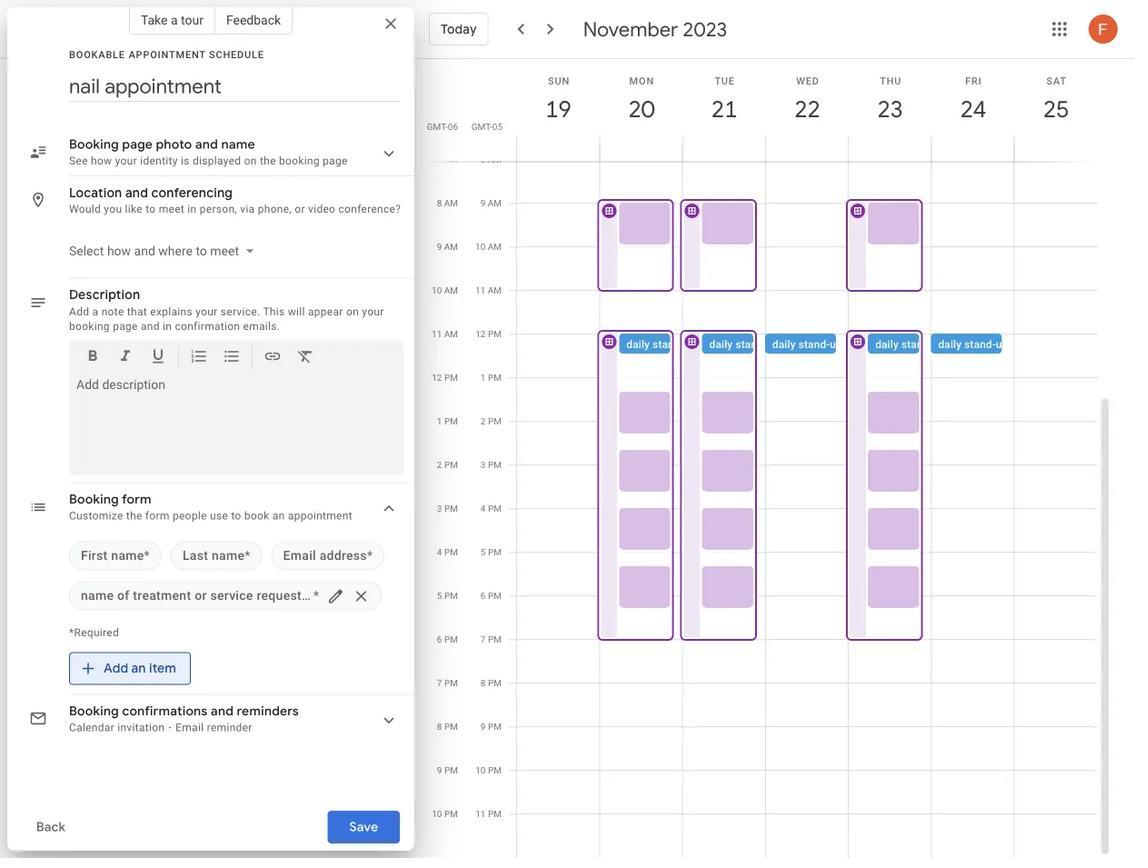 Task type: locate. For each thing, give the bounding box(es) containing it.
1 vertical spatial 4 pm
[[437, 546, 458, 557]]

formatting options toolbar
[[69, 341, 404, 379]]

list item containing name of treatment or service requested
[[69, 581, 382, 611]]

4 daily stand-up from the left
[[876, 338, 946, 351]]

booking inside description add a note that explains your service. this will appear on your booking page and in confirmation emails.
[[69, 320, 110, 332]]

page for description
[[113, 320, 138, 332]]

gmt- for 06
[[427, 121, 448, 132]]

list item containing last name
[[171, 541, 262, 571]]

take a tour button
[[129, 5, 215, 35]]

1 horizontal spatial 2 pm
[[481, 416, 502, 426]]

gmt- right 06
[[472, 121, 493, 132]]

the inside booking form customize the form people use to book an appointment
[[126, 510, 142, 522]]

on right "appear"
[[346, 305, 359, 318]]

gmt-05
[[472, 121, 503, 132]]

0 vertical spatial 7 pm
[[481, 634, 502, 645]]

1 horizontal spatial on
[[346, 305, 359, 318]]

how right 'see'
[[91, 155, 112, 167]]

12
[[476, 328, 486, 339], [432, 372, 442, 383]]

10 pm up 11 pm
[[476, 765, 502, 776]]

4 up from the left
[[933, 338, 946, 351]]

2 up from the left
[[767, 338, 780, 351]]

on
[[244, 155, 257, 167], [346, 305, 359, 318]]

calendar invitation
[[69, 721, 165, 734]]

8 pm
[[481, 677, 502, 688], [437, 721, 458, 732]]

your up confirmation at the left of page
[[196, 305, 218, 318]]

stand-
[[653, 338, 684, 351], [736, 338, 767, 351], [799, 338, 830, 351], [902, 338, 933, 351], [965, 338, 996, 351]]

1 vertical spatial email
[[176, 721, 204, 734]]

Add title text field
[[69, 73, 400, 100]]

list item down 'appointment' at the left of page
[[271, 541, 385, 571]]

email for email address *
[[283, 548, 316, 563]]

0 horizontal spatial 11 am
[[432, 328, 458, 339]]

underline image
[[149, 347, 167, 368]]

daily stand-up for third daily stand-up button from right
[[773, 338, 843, 351]]

0 horizontal spatial add
[[69, 305, 89, 318]]

1 horizontal spatial 5
[[481, 546, 486, 557]]

tour
[[181, 12, 204, 27]]

1 horizontal spatial add
[[104, 661, 128, 677]]

add down description
[[69, 305, 89, 318]]

11
[[476, 285, 486, 296], [432, 328, 442, 339], [476, 808, 486, 819]]

0 horizontal spatial a
[[92, 305, 99, 318]]

feedback
[[226, 12, 281, 27]]

2 gmt- from the left
[[472, 121, 493, 132]]

1 horizontal spatial an
[[273, 510, 285, 522]]

1 vertical spatial 8 am
[[437, 197, 458, 208]]

1 horizontal spatial 1
[[481, 372, 486, 383]]

2 daily from the left
[[710, 338, 733, 351]]

10 am
[[476, 241, 502, 252], [432, 285, 458, 296]]

to inside location and conferencing would you like to meet in person, via phone, or video conference?
[[146, 203, 156, 215]]

see
[[69, 155, 88, 167]]

how inside booking page photo and name see how your identity is displayed on the booking page
[[91, 155, 112, 167]]

booking up video
[[279, 155, 320, 167]]

thursday, november 23 element
[[870, 88, 912, 130]]

0 vertical spatial on
[[244, 155, 257, 167]]

how right select
[[107, 243, 131, 258]]

1 vertical spatial 2
[[437, 459, 442, 470]]

meet down conferencing
[[159, 203, 185, 215]]

customize
[[69, 510, 123, 522]]

an left item
[[131, 661, 146, 677]]

meet
[[159, 203, 185, 215], [210, 243, 239, 258]]

tuesday, november 21 element
[[704, 88, 746, 130]]

list item
[[69, 541, 162, 571], [171, 541, 262, 571], [271, 541, 385, 571], [69, 581, 382, 611]]

3
[[481, 459, 486, 470], [437, 503, 442, 514]]

fri
[[966, 75, 983, 86]]

wednesday, november 22 element
[[787, 88, 829, 130]]

email down booking confirmations and reminders
[[176, 721, 204, 734]]

to right the use
[[231, 510, 241, 522]]

1 vertical spatial on
[[346, 305, 359, 318]]

on right displayed
[[244, 155, 257, 167]]

1 vertical spatial 7 pm
[[437, 677, 458, 688]]

1 stand- from the left
[[653, 338, 684, 351]]

or inside location and conferencing would you like to meet in person, via phone, or video conference?
[[295, 203, 305, 215]]

0 horizontal spatial on
[[244, 155, 257, 167]]

12 pm
[[476, 328, 502, 339], [432, 372, 458, 383]]

2 stand- from the left
[[736, 338, 767, 351]]

3 daily from the left
[[773, 338, 796, 351]]

back button
[[22, 806, 80, 849]]

and left where
[[134, 243, 155, 258]]

thu
[[880, 75, 902, 86]]

1 vertical spatial 11
[[432, 328, 442, 339]]

1 horizontal spatial a
[[171, 12, 178, 27]]

1 horizontal spatial to
[[196, 243, 207, 258]]

booking up 'see'
[[69, 136, 119, 153]]

1 horizontal spatial 8 am
[[481, 154, 502, 165]]

form left people
[[145, 510, 170, 522]]

0 vertical spatial 4 pm
[[481, 503, 502, 514]]

1 horizontal spatial 4
[[481, 503, 486, 514]]

a
[[171, 12, 178, 27], [92, 305, 99, 318]]

1 vertical spatial the
[[126, 510, 142, 522]]

0 vertical spatial 5
[[481, 546, 486, 557]]

1
[[481, 372, 486, 383], [437, 416, 442, 426]]

a left note
[[92, 305, 99, 318]]

or left video
[[295, 203, 305, 215]]

form up customize
[[122, 491, 152, 508]]

8 am down gmt-05
[[481, 154, 502, 165]]

appointment
[[288, 510, 353, 522]]

2 vertical spatial page
[[113, 320, 138, 332]]

gmt- up 7 am
[[427, 121, 448, 132]]

on inside description add a note that explains your service. this will appear on your booking page and in confirmation emails.
[[346, 305, 359, 318]]

2 pm
[[481, 416, 502, 426], [437, 459, 458, 470]]

8 am down 7 am
[[437, 197, 458, 208]]

back
[[36, 819, 66, 836]]

1 vertical spatial 11 am
[[432, 328, 458, 339]]

10 pm left 11 pm
[[432, 808, 458, 819]]

0 horizontal spatial or
[[195, 588, 207, 603]]

*required
[[69, 626, 119, 639]]

1 vertical spatial meet
[[210, 243, 239, 258]]

0 horizontal spatial 3 pm
[[437, 503, 458, 514]]

1 horizontal spatial 4 pm
[[481, 503, 502, 514]]

booking inside booking form customize the form people use to book an appointment
[[69, 491, 119, 508]]

saturday, november 25 element
[[1036, 88, 1078, 130]]

1 horizontal spatial 8 pm
[[481, 677, 502, 688]]

25 column header
[[1014, 59, 1098, 161]]

your inside booking page photo and name see how your identity is displayed on the booking page
[[115, 155, 137, 167]]

0 vertical spatial 10 pm
[[476, 765, 502, 776]]

booking down note
[[69, 320, 110, 332]]

daily stand-up for second daily stand-up button from right
[[876, 338, 946, 351]]

grid
[[422, 59, 1113, 858]]

2 horizontal spatial your
[[362, 305, 384, 318]]

1 vertical spatial how
[[107, 243, 131, 258]]

in down conferencing
[[188, 203, 197, 215]]

9 am down 7 am
[[437, 241, 458, 252]]

0 horizontal spatial an
[[131, 661, 146, 677]]

email inside list item
[[283, 548, 316, 563]]

booking inside booking page photo and name see how your identity is displayed on the booking page
[[279, 155, 320, 167]]

0 horizontal spatial 2
[[437, 459, 442, 470]]

5 daily stand-up button from the left
[[931, 334, 1042, 354]]

1 horizontal spatial 12 pm
[[476, 328, 502, 339]]

0 vertical spatial 9 pm
[[481, 721, 502, 732]]

1 booking from the top
[[69, 136, 119, 153]]

list item down the use
[[171, 541, 262, 571]]

5 pm
[[481, 546, 502, 557], [437, 590, 458, 601]]

5 daily stand-up from the left
[[939, 338, 1009, 351]]

24
[[960, 94, 986, 124]]

appear
[[308, 305, 343, 318]]

on inside booking page photo and name see how your identity is displayed on the booking page
[[244, 155, 257, 167]]

the right customize
[[126, 510, 142, 522]]

name
[[221, 136, 255, 153], [111, 548, 144, 563], [212, 548, 245, 563], [81, 588, 114, 603]]

20 column header
[[599, 59, 683, 161]]

0 horizontal spatial the
[[126, 510, 142, 522]]

3 daily stand-up from the left
[[773, 338, 843, 351]]

in down explains
[[163, 320, 172, 332]]

1 vertical spatial 10 am
[[432, 285, 458, 296]]

add
[[69, 305, 89, 318], [104, 661, 128, 677]]

take a tour
[[141, 12, 204, 27]]

0 horizontal spatial email
[[176, 721, 204, 734]]

grid containing 19
[[422, 59, 1113, 858]]

address
[[320, 548, 367, 563]]

invitation
[[118, 721, 165, 734]]

2 vertical spatial to
[[231, 510, 241, 522]]

1 horizontal spatial 10 pm
[[476, 765, 502, 776]]

23
[[877, 94, 903, 124]]

9 pm
[[481, 721, 502, 732], [437, 765, 458, 776]]

1 vertical spatial add
[[104, 661, 128, 677]]

1 gmt- from the left
[[427, 121, 448, 132]]

9
[[481, 197, 486, 208], [437, 241, 442, 252], [481, 721, 486, 732], [437, 765, 442, 776]]

page inside description add a note that explains your service. this will appear on your booking page and in confirmation emails.
[[113, 320, 138, 332]]

appointment
[[129, 49, 206, 60]]

will
[[288, 305, 305, 318]]

1 daily stand-up from the left
[[627, 338, 697, 351]]

1 horizontal spatial in
[[188, 203, 197, 215]]

is
[[181, 155, 190, 167]]

3 pm
[[481, 459, 502, 470], [437, 503, 458, 514]]

1 horizontal spatial 6
[[481, 590, 486, 601]]

8 am
[[481, 154, 502, 165], [437, 197, 458, 208]]

24 column header
[[931, 59, 1015, 161]]

9 am
[[481, 197, 502, 208], [437, 241, 458, 252]]

0 vertical spatial 6
[[481, 590, 486, 601]]

10
[[476, 241, 486, 252], [432, 285, 442, 296], [476, 765, 486, 776], [432, 808, 442, 819]]

an inside booking form customize the form people use to book an appointment
[[273, 510, 285, 522]]

italic image
[[116, 347, 135, 368]]

an right the book at the left of page
[[273, 510, 285, 522]]

add down '*required' on the bottom of the page
[[104, 661, 128, 677]]

and up like
[[125, 185, 148, 201]]

today button
[[429, 7, 489, 51]]

list item up the of
[[69, 541, 162, 571]]

7 pm
[[481, 634, 502, 645], [437, 677, 458, 688]]

booking up 'calendar'
[[69, 703, 119, 720]]

tue 21
[[711, 75, 737, 124]]

confirmation
[[175, 320, 240, 332]]

0 vertical spatial booking
[[69, 136, 119, 153]]

sunday, november 19 element
[[538, 88, 580, 130]]

0 vertical spatial in
[[188, 203, 197, 215]]

to right where
[[196, 243, 207, 258]]

1 vertical spatial page
[[323, 155, 348, 167]]

3 up from the left
[[830, 338, 843, 351]]

page down the that
[[113, 320, 138, 332]]

0 horizontal spatial 10 pm
[[432, 808, 458, 819]]

requested
[[257, 588, 316, 603]]

0 vertical spatial an
[[273, 510, 285, 522]]

remove formatting image
[[296, 347, 315, 368]]

how inside dropdown button
[[107, 243, 131, 258]]

booking
[[279, 155, 320, 167], [69, 320, 110, 332]]

to
[[146, 203, 156, 215], [196, 243, 207, 258], [231, 510, 241, 522]]

0 horizontal spatial to
[[146, 203, 156, 215]]

0 horizontal spatial 12
[[432, 372, 442, 383]]

the up phone, at the top left of the page
[[260, 155, 276, 167]]

or left service on the left of the page
[[195, 588, 207, 603]]

this
[[263, 305, 285, 318]]

0 vertical spatial 1
[[481, 372, 486, 383]]

0 vertical spatial meet
[[159, 203, 185, 215]]

list item containing email address
[[271, 541, 385, 571]]

1 horizontal spatial 11 am
[[476, 285, 502, 296]]

note
[[101, 305, 124, 318]]

20
[[628, 94, 654, 124]]

0 horizontal spatial booking
[[69, 320, 110, 332]]

people
[[173, 510, 207, 522]]

1 horizontal spatial 2
[[481, 416, 486, 426]]

0 vertical spatial 3 pm
[[481, 459, 502, 470]]

meet inside location and conferencing would you like to meet in person, via phone, or video conference?
[[159, 203, 185, 215]]

1 daily from the left
[[627, 338, 650, 351]]

list item down last name *
[[69, 581, 382, 611]]

booking for name
[[279, 155, 320, 167]]

booking up customize
[[69, 491, 119, 508]]

your right "appear"
[[362, 305, 384, 318]]

page up identity
[[122, 136, 153, 153]]

2
[[481, 416, 486, 426], [437, 459, 442, 470]]

to right like
[[146, 203, 156, 215]]

0 vertical spatial the
[[260, 155, 276, 167]]

* for email address
[[367, 548, 373, 563]]

4 daily stand-up button from the left
[[868, 334, 979, 354]]

confirmations
[[122, 703, 208, 720]]

description add a note that explains your service. this will appear on your booking page and in confirmation emails.
[[69, 287, 384, 332]]

8
[[481, 154, 486, 165], [437, 197, 442, 208], [481, 677, 486, 688], [437, 721, 442, 732]]

6 pm
[[481, 590, 502, 601], [437, 634, 458, 645]]

1 vertical spatial 6 pm
[[437, 634, 458, 645]]

sat 25
[[1043, 75, 1069, 124]]

meet down person,
[[210, 243, 239, 258]]

daily stand-up for first daily stand-up button from the left
[[627, 338, 697, 351]]

1 vertical spatial 12 pm
[[432, 372, 458, 383]]

0 vertical spatial 5 pm
[[481, 546, 502, 557]]

page up video
[[323, 155, 348, 167]]

5 daily from the left
[[939, 338, 962, 351]]

and down the that
[[141, 320, 160, 332]]

5 up from the left
[[996, 338, 1009, 351]]

1 daily stand-up button from the left
[[619, 334, 730, 354]]

19
[[545, 94, 571, 124]]

email up requested
[[283, 548, 316, 563]]

how
[[91, 155, 112, 167], [107, 243, 131, 258]]

sun 19
[[545, 75, 571, 124]]

2 booking from the top
[[69, 491, 119, 508]]

0 horizontal spatial your
[[115, 155, 137, 167]]

daily stand-up button
[[619, 334, 730, 354], [702, 334, 813, 354], [765, 334, 876, 354], [868, 334, 979, 354], [931, 334, 1042, 354]]

booking inside booking page photo and name see how your identity is displayed on the booking page
[[69, 136, 119, 153]]

0 horizontal spatial 2 pm
[[437, 459, 458, 470]]

1 vertical spatial an
[[131, 661, 146, 677]]

add inside description add a note that explains your service. this will appear on your booking page and in confirmation emails.
[[69, 305, 89, 318]]

service
[[210, 588, 253, 603]]

1 pm
[[481, 372, 502, 383], [437, 416, 458, 426]]

and up displayed
[[195, 136, 218, 153]]

your left identity
[[115, 155, 137, 167]]

0 vertical spatial add
[[69, 305, 89, 318]]

1 vertical spatial booking
[[69, 320, 110, 332]]

0 horizontal spatial meet
[[159, 203, 185, 215]]

1 horizontal spatial 7 pm
[[481, 634, 502, 645]]

name up displayed
[[221, 136, 255, 153]]

numbered list image
[[190, 347, 208, 368]]

1 horizontal spatial or
[[295, 203, 305, 215]]

1 vertical spatial 3 pm
[[437, 503, 458, 514]]

sat
[[1047, 75, 1067, 86]]

meet inside dropdown button
[[210, 243, 239, 258]]

last name *
[[183, 548, 251, 563]]

2 daily stand-up from the left
[[710, 338, 780, 351]]

1 vertical spatial 1 pm
[[437, 416, 458, 426]]

1 horizontal spatial booking
[[279, 155, 320, 167]]

2 vertical spatial 11
[[476, 808, 486, 819]]

on for that
[[346, 305, 359, 318]]

a left 'tour'
[[171, 12, 178, 27]]

booking for booking page photo and name
[[69, 136, 119, 153]]

9 am down gmt-05
[[481, 197, 502, 208]]



Task type: vqa. For each thing, say whether or not it's contained in the screenshot.
the leftmost The In
yes



Task type: describe. For each thing, give the bounding box(es) containing it.
daily stand-up for 2nd daily stand-up button from left
[[710, 338, 780, 351]]

1 horizontal spatial 3 pm
[[481, 459, 502, 470]]

4 stand- from the left
[[902, 338, 933, 351]]

select how and where to meet
[[69, 243, 239, 258]]

item
[[149, 661, 176, 677]]

bookable
[[69, 49, 125, 60]]

in inside description add a note that explains your service. this will appear on your booking page and in confirmation emails.
[[163, 320, 172, 332]]

* for first name
[[144, 548, 150, 563]]

add an item
[[104, 661, 176, 677]]

like
[[125, 203, 143, 215]]

0 horizontal spatial 3
[[437, 503, 442, 514]]

list item containing first name
[[69, 541, 162, 571]]

phone,
[[258, 203, 292, 215]]

0 horizontal spatial 12 pm
[[432, 372, 458, 383]]

bold image
[[84, 347, 102, 368]]

7 am
[[437, 154, 458, 165]]

1 horizontal spatial 10 am
[[476, 241, 502, 252]]

today
[[441, 21, 477, 37]]

select how and where to meet button
[[62, 235, 261, 267]]

fri 24
[[960, 75, 986, 124]]

0 horizontal spatial 4 pm
[[437, 546, 458, 557]]

0 vertical spatial 8 pm
[[481, 677, 502, 688]]

you
[[104, 203, 122, 215]]

last
[[183, 548, 208, 563]]

wed 22
[[794, 75, 820, 124]]

0 vertical spatial form
[[122, 491, 152, 508]]

take
[[141, 12, 168, 27]]

an inside button
[[131, 661, 146, 677]]

a inside description add a note that explains your service. this will appear on your booking page and in confirmation emails.
[[92, 305, 99, 318]]

0 vertical spatial 8 am
[[481, 154, 502, 165]]

0 vertical spatial 11
[[476, 285, 486, 296]]

email for email reminder
[[176, 721, 204, 734]]

name of treatment or service requested *
[[81, 588, 319, 603]]

add an item button
[[69, 647, 191, 691]]

1 vertical spatial form
[[145, 510, 170, 522]]

3 stand- from the left
[[799, 338, 830, 351]]

0 horizontal spatial 5
[[437, 590, 442, 601]]

0 vertical spatial page
[[122, 136, 153, 153]]

description
[[69, 287, 140, 303]]

a inside button
[[171, 12, 178, 27]]

0 horizontal spatial 1
[[437, 416, 442, 426]]

sun
[[548, 75, 570, 86]]

on for name
[[244, 155, 257, 167]]

schedule
[[209, 49, 264, 60]]

22 column header
[[765, 59, 849, 161]]

thu 23
[[877, 75, 903, 124]]

0 vertical spatial 7
[[437, 154, 442, 165]]

name right the 'first'
[[111, 548, 144, 563]]

daily stand-up for first daily stand-up button from the right
[[939, 338, 1009, 351]]

would
[[69, 203, 101, 215]]

2 vertical spatial 7
[[437, 677, 442, 688]]

19 column header
[[516, 59, 600, 161]]

via
[[240, 203, 255, 215]]

4 daily from the left
[[876, 338, 899, 351]]

1 up from the left
[[684, 338, 697, 351]]

1 vertical spatial 2 pm
[[437, 459, 458, 470]]

1 horizontal spatial your
[[196, 305, 218, 318]]

photo
[[156, 136, 192, 153]]

the inside booking page photo and name see how your identity is displayed on the booking page
[[260, 155, 276, 167]]

0 vertical spatial 12 pm
[[476, 328, 502, 339]]

0 horizontal spatial 9 pm
[[437, 765, 458, 776]]

booking page photo and name see how your identity is displayed on the booking page
[[69, 136, 348, 167]]

person,
[[200, 203, 237, 215]]

add inside button
[[104, 661, 128, 677]]

location and conferencing would you like to meet in person, via phone, or video conference?
[[69, 185, 401, 215]]

2 daily stand-up button from the left
[[702, 334, 813, 354]]

1 horizontal spatial 6 pm
[[481, 590, 502, 601]]

where
[[158, 243, 193, 258]]

name inside booking page photo and name see how your identity is displayed on the booking page
[[221, 136, 255, 153]]

to inside dropdown button
[[196, 243, 207, 258]]

bookable appointment schedule
[[69, 49, 264, 60]]

identity
[[140, 155, 178, 167]]

explains
[[150, 305, 193, 318]]

november 2023
[[583, 16, 728, 42]]

and inside dropdown button
[[134, 243, 155, 258]]

of
[[117, 588, 130, 603]]

Description text field
[[76, 377, 396, 468]]

0 horizontal spatial 6
[[437, 634, 442, 645]]

november
[[583, 16, 679, 42]]

booking for booking form
[[69, 491, 119, 508]]

in inside location and conferencing would you like to meet in person, via phone, or video conference?
[[188, 203, 197, 215]]

booking for that
[[69, 320, 110, 332]]

0 horizontal spatial 4
[[437, 546, 442, 557]]

use
[[210, 510, 228, 522]]

to inside booking form customize the form people use to book an appointment
[[231, 510, 241, 522]]

1 horizontal spatial 12
[[476, 328, 486, 339]]

name right last
[[212, 548, 245, 563]]

3 daily stand-up button from the left
[[765, 334, 876, 354]]

and inside location and conferencing would you like to meet in person, via phone, or video conference?
[[125, 185, 148, 201]]

conferencing
[[151, 185, 233, 201]]

0 vertical spatial 3
[[481, 459, 486, 470]]

1 vertical spatial 10 pm
[[432, 808, 458, 819]]

22
[[794, 94, 820, 124]]

calendar
[[69, 721, 115, 734]]

book
[[244, 510, 270, 522]]

25
[[1043, 94, 1069, 124]]

0 horizontal spatial 10 am
[[432, 285, 458, 296]]

email address *
[[283, 548, 373, 563]]

1 vertical spatial or
[[195, 588, 207, 603]]

3 booking from the top
[[69, 703, 119, 720]]

and inside description add a note that explains your service. this will appear on your booking page and in confirmation emails.
[[141, 320, 160, 332]]

location
[[69, 185, 122, 201]]

1 vertical spatial 7
[[481, 634, 486, 645]]

gmt-06
[[427, 121, 458, 132]]

gmt- for 05
[[472, 121, 493, 132]]

booking confirmations and reminders
[[69, 703, 299, 720]]

0 horizontal spatial 6 pm
[[437, 634, 458, 645]]

* for last name
[[245, 548, 251, 563]]

wed
[[797, 75, 820, 86]]

1 vertical spatial 12
[[432, 372, 442, 383]]

tue
[[715, 75, 735, 86]]

5 stand- from the left
[[965, 338, 996, 351]]

reminder
[[207, 721, 252, 734]]

booking form customize the form people use to book an appointment
[[69, 491, 353, 522]]

friday, november 24 element
[[953, 88, 995, 130]]

2023
[[683, 16, 728, 42]]

1 horizontal spatial 9 am
[[481, 197, 502, 208]]

11 pm
[[476, 808, 502, 819]]

that
[[127, 305, 147, 318]]

video
[[308, 203, 336, 215]]

21
[[711, 94, 737, 124]]

service.
[[221, 305, 260, 318]]

conference?
[[339, 203, 401, 215]]

and inside booking page photo and name see how your identity is displayed on the booking page
[[195, 136, 218, 153]]

0 horizontal spatial 7 pm
[[437, 677, 458, 688]]

23 column header
[[848, 59, 932, 161]]

treatment
[[133, 588, 191, 603]]

monday, november 20 element
[[621, 88, 663, 130]]

bulleted list image
[[223, 347, 241, 368]]

05
[[493, 121, 503, 132]]

1 horizontal spatial 1 pm
[[481, 372, 502, 383]]

06
[[448, 121, 458, 132]]

and up reminder at the left of the page
[[211, 703, 234, 720]]

mon
[[630, 75, 655, 86]]

0 horizontal spatial 8 pm
[[437, 721, 458, 732]]

0 horizontal spatial 1 pm
[[437, 416, 458, 426]]

page for booking
[[323, 155, 348, 167]]

displayed
[[193, 155, 241, 167]]

mon 20
[[628, 75, 655, 124]]

first
[[81, 548, 108, 563]]

name left the of
[[81, 588, 114, 603]]

0 horizontal spatial 9 am
[[437, 241, 458, 252]]

insert link image
[[264, 347, 282, 368]]

emails.
[[243, 320, 280, 332]]

0 horizontal spatial 5 pm
[[437, 590, 458, 601]]

21 column header
[[682, 59, 766, 161]]

email reminder
[[176, 721, 252, 734]]

select
[[69, 243, 104, 258]]

feedback button
[[215, 5, 293, 35]]

reminders
[[237, 703, 299, 720]]

1 horizontal spatial 5 pm
[[481, 546, 502, 557]]



